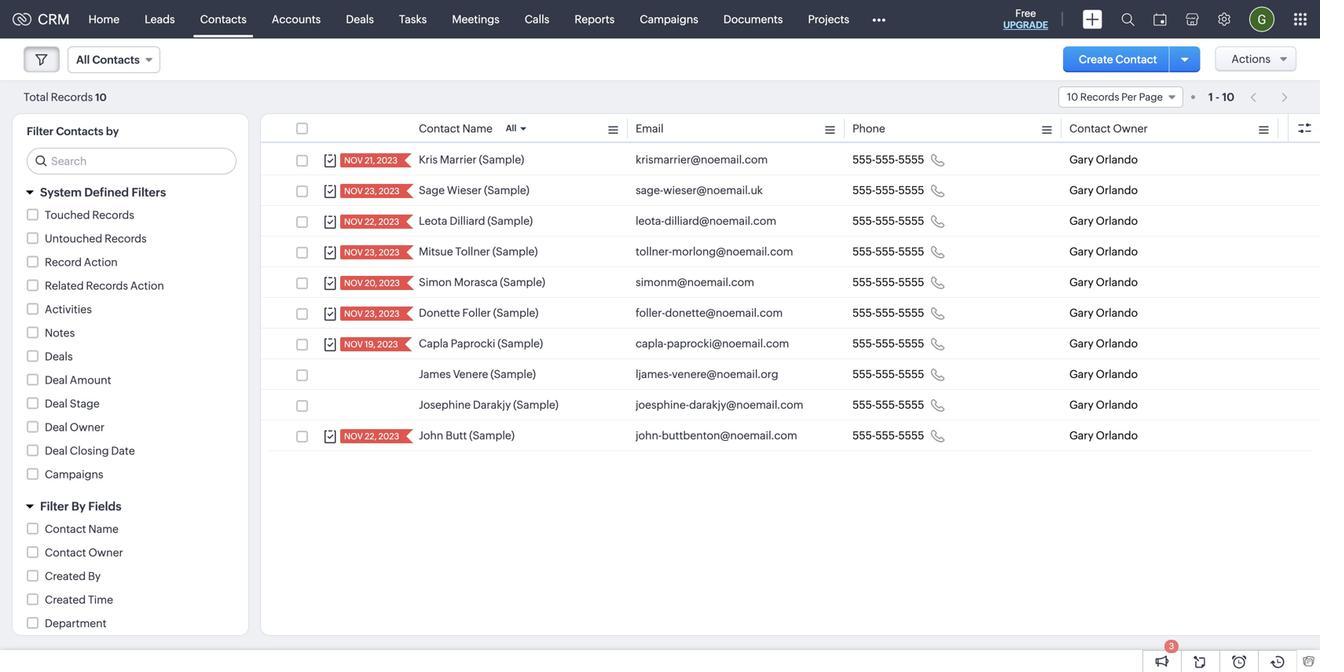 Task type: describe. For each thing, give the bounding box(es) containing it.
2023 for leota
[[379, 217, 399, 227]]

free upgrade
[[1004, 7, 1049, 30]]

1 - 10
[[1209, 91, 1235, 103]]

records for 10
[[1081, 91, 1120, 103]]

calls link
[[512, 0, 562, 38]]

0 vertical spatial contacts
[[200, 13, 247, 26]]

5555 for darakjy@noemail.com
[[899, 399, 925, 411]]

5 orlando from the top
[[1096, 276, 1138, 288]]

leota-dilliard@noemail.com
[[636, 215, 777, 227]]

gary for darakjy@noemail.com
[[1070, 399, 1094, 411]]

simonm@noemail.com link
[[636, 274, 755, 290]]

butt
[[446, 429, 467, 442]]

5 5555 from the top
[[899, 276, 925, 288]]

23, for sage
[[365, 186, 377, 196]]

orlando for paprocki@noemail.com
[[1096, 337, 1138, 350]]

calendar image
[[1154, 13, 1167, 26]]

10 Records Per Page field
[[1059, 86, 1184, 108]]

23, for donette
[[365, 309, 377, 319]]

nov for donette foller (sample)
[[344, 309, 363, 319]]

department
[[45, 617, 107, 630]]

contacts link
[[188, 0, 259, 38]]

create
[[1079, 53, 1114, 66]]

(sample) for sage wieser (sample)
[[484, 184, 530, 197]]

(sample) for donette foller (sample)
[[493, 307, 539, 319]]

10 records per page
[[1067, 91, 1163, 103]]

2023 for john
[[379, 432, 399, 441]]

campaigns link
[[627, 0, 711, 38]]

name for contact owner
[[88, 523, 119, 535]]

gary orlando for donette@noemail.com
[[1070, 307, 1138, 319]]

simon morasca (sample)
[[419, 276, 545, 288]]

capla-
[[636, 337, 667, 350]]

contacts for all contacts
[[92, 53, 140, 66]]

capla paprocki (sample) link
[[419, 336, 543, 351]]

tollner-morlong@noemail.com
[[636, 245, 793, 258]]

(sample) for capla paprocki (sample)
[[498, 337, 543, 350]]

capla-paprocki@noemail.com link
[[636, 336, 789, 351]]

filter contacts by
[[27, 125, 119, 138]]

nov for john butt (sample)
[[344, 432, 363, 441]]

nov 22, 2023 link for john
[[340, 429, 401, 443]]

touched records
[[45, 209, 134, 221]]

0 vertical spatial owner
[[1113, 122, 1148, 135]]

by
[[106, 125, 119, 138]]

nov 22, 2023 for john butt (sample)
[[344, 432, 399, 441]]

related
[[45, 279, 84, 292]]

profile element
[[1240, 0, 1284, 38]]

5555 for venere@noemail.org
[[899, 368, 925, 380]]

mitsue
[[419, 245, 453, 258]]

gary for buttbenton@noemail.com
[[1070, 429, 1094, 442]]

gary orlando for venere@noemail.org
[[1070, 368, 1138, 380]]

(sample) for kris marrier (sample)
[[479, 153, 524, 166]]

555-555-5555 for venere@noemail.org
[[853, 368, 925, 380]]

nov 21, 2023
[[344, 156, 398, 165]]

krismarrier@noemail.com link
[[636, 152, 768, 167]]

5 gary from the top
[[1070, 276, 1094, 288]]

marrier
[[440, 153, 477, 166]]

gary for morlong@noemail.com
[[1070, 245, 1094, 258]]

555-555-5555 for wieser@noemail.uk
[[853, 184, 925, 197]]

gary for wieser@noemail.uk
[[1070, 184, 1094, 197]]

mitsue tollner (sample)
[[419, 245, 538, 258]]

(sample) for james venere (sample)
[[491, 368, 536, 380]]

deal for deal owner
[[45, 421, 68, 434]]

logo image
[[13, 13, 31, 26]]

2023 for donette
[[379, 309, 400, 319]]

nov for leota dilliard (sample)
[[344, 217, 363, 227]]

gary for venere@noemail.org
[[1070, 368, 1094, 380]]

contact up created by
[[45, 546, 86, 559]]

documents
[[724, 13, 783, 26]]

krismarrier@noemail.com
[[636, 153, 768, 166]]

nov 21, 2023 link
[[340, 153, 399, 167]]

23, for mitsue
[[365, 248, 377, 257]]

defined
[[84, 186, 129, 199]]

sage-wieser@noemail.uk link
[[636, 182, 763, 198]]

tollner-morlong@noemail.com link
[[636, 244, 793, 259]]

venere@noemail.org
[[672, 368, 779, 380]]

gary orlando for morlong@noemail.com
[[1070, 245, 1138, 258]]

josephine darakjy (sample)
[[419, 399, 559, 411]]

5555 for morlong@noemail.com
[[899, 245, 925, 258]]

gary orlando for darakjy@noemail.com
[[1070, 399, 1138, 411]]

calls
[[525, 13, 550, 26]]

1 vertical spatial campaigns
[[45, 468, 103, 481]]

555-555-5555 for morlong@noemail.com
[[853, 245, 925, 258]]

leota-dilliard@noemail.com link
[[636, 213, 777, 229]]

nov 19, 2023
[[344, 340, 398, 349]]

ljames-
[[636, 368, 672, 380]]

created time
[[45, 593, 113, 606]]

documents link
[[711, 0, 796, 38]]

(sample) for john butt (sample)
[[469, 429, 515, 442]]

accounts
[[272, 13, 321, 26]]

create menu image
[[1083, 10, 1103, 29]]

home
[[88, 13, 120, 26]]

leads
[[145, 13, 175, 26]]

contact down "10 records per page"
[[1070, 122, 1111, 135]]

0 vertical spatial deals
[[346, 13, 374, 26]]

All Contacts field
[[68, 46, 160, 73]]

21,
[[365, 156, 375, 165]]

meetings link
[[440, 0, 512, 38]]

projects link
[[796, 0, 862, 38]]

search element
[[1112, 0, 1145, 39]]

contact down 'filter by fields'
[[45, 523, 86, 535]]

reports link
[[562, 0, 627, 38]]

10 for 1 - 10
[[1223, 91, 1235, 103]]

records for total
[[51, 91, 93, 103]]

deal closing date
[[45, 445, 135, 457]]

home link
[[76, 0, 132, 38]]

contact inside button
[[1116, 53, 1158, 66]]

orlando for darakjy@noemail.com
[[1096, 399, 1138, 411]]

sage-
[[636, 184, 664, 197]]

james
[[419, 368, 451, 380]]

time
[[88, 593, 113, 606]]

gary for dilliard@noemail.com
[[1070, 215, 1094, 227]]

2023 for simon
[[379, 278, 400, 288]]

19,
[[365, 340, 376, 349]]

5555 for buttbenton@noemail.com
[[899, 429, 925, 442]]

gary for donette@noemail.com
[[1070, 307, 1094, 319]]

joesphine-darakjy@noemail.com
[[636, 399, 804, 411]]

name for all
[[463, 122, 493, 135]]

nov 23, 2023 for sage wieser (sample)
[[344, 186, 400, 196]]

5555 for wieser@noemail.uk
[[899, 184, 925, 197]]

sage wieser (sample)
[[419, 184, 530, 197]]

created for created time
[[45, 593, 86, 606]]

donette
[[419, 307, 460, 319]]

nov 22, 2023 link for leota
[[340, 215, 401, 229]]

john butt (sample) link
[[419, 428, 515, 443]]

deals link
[[334, 0, 387, 38]]

1 orlando from the top
[[1096, 153, 1138, 166]]

created by
[[45, 570, 101, 582]]

records for related
[[86, 279, 128, 292]]

Search text field
[[28, 149, 236, 174]]

nov 23, 2023 link for mitsue
[[340, 245, 401, 259]]

touched
[[45, 209, 90, 221]]

-
[[1216, 91, 1220, 103]]

orlando for buttbenton@noemail.com
[[1096, 429, 1138, 442]]

1 gary from the top
[[1070, 153, 1094, 166]]

sage wieser (sample) link
[[419, 182, 530, 198]]

foller
[[463, 307, 491, 319]]

stage
[[70, 397, 100, 410]]

date
[[111, 445, 135, 457]]

free
[[1016, 7, 1036, 19]]

555-555-5555 for donette@noemail.com
[[853, 307, 925, 319]]

deal owner
[[45, 421, 105, 434]]

dilliard
[[450, 215, 485, 227]]

nov 23, 2023 for donette foller (sample)
[[344, 309, 400, 319]]

5555 for donette@noemail.com
[[899, 307, 925, 319]]

actions
[[1232, 53, 1271, 65]]

josephine
[[419, 399, 471, 411]]

5555 for dilliard@noemail.com
[[899, 215, 925, 227]]

gary orlando for buttbenton@noemail.com
[[1070, 429, 1138, 442]]

ljames-venere@noemail.org link
[[636, 366, 779, 382]]

crm link
[[13, 11, 70, 27]]

2023 for capla
[[377, 340, 398, 349]]

per
[[1122, 91, 1137, 103]]

1 vertical spatial owner
[[70, 421, 105, 434]]



Task type: vqa. For each thing, say whether or not it's contained in the screenshot.
the bottom NOV 23, 2023
yes



Task type: locate. For each thing, give the bounding box(es) containing it.
contact owner up created by
[[45, 546, 123, 559]]

4 gary from the top
[[1070, 245, 1094, 258]]

0 vertical spatial by
[[71, 500, 86, 513]]

2 orlando from the top
[[1096, 184, 1138, 197]]

nov 23, 2023 down the nov 21, 2023
[[344, 186, 400, 196]]

nov 23, 2023 up 'nov 19, 2023' link
[[344, 309, 400, 319]]

23, up nov 20, 2023 link
[[365, 248, 377, 257]]

1 vertical spatial nov 22, 2023 link
[[340, 429, 401, 443]]

(sample) inside simon morasca (sample) link
[[500, 276, 545, 288]]

deals left tasks
[[346, 13, 374, 26]]

22, up nov 20, 2023 link
[[365, 217, 377, 227]]

sage
[[419, 184, 445, 197]]

nov 23, 2023 link down 20, at the top of page
[[340, 307, 401, 321]]

22, left the john
[[365, 432, 377, 441]]

0 vertical spatial name
[[463, 122, 493, 135]]

1 horizontal spatial campaigns
[[640, 13, 699, 26]]

2 vertical spatial owner
[[88, 546, 123, 559]]

8 5555 from the top
[[899, 368, 925, 380]]

gary orlando for dilliard@noemail.com
[[1070, 215, 1138, 227]]

1 vertical spatial nov 23, 2023 link
[[340, 245, 401, 259]]

7 gary orlando from the top
[[1070, 337, 1138, 350]]

search image
[[1122, 13, 1135, 26]]

10 for total records 10
[[95, 92, 107, 103]]

0 vertical spatial 23,
[[365, 186, 377, 196]]

1 vertical spatial 22,
[[365, 432, 377, 441]]

5 gary orlando from the top
[[1070, 276, 1138, 288]]

nov for mitsue tollner (sample)
[[344, 248, 363, 257]]

1 horizontal spatial contact owner
[[1070, 122, 1148, 135]]

1 nov from the top
[[344, 156, 363, 165]]

donette foller (sample) link
[[419, 305, 539, 321]]

nov
[[344, 156, 363, 165], [344, 186, 363, 196], [344, 217, 363, 227], [344, 248, 363, 257], [344, 278, 363, 288], [344, 309, 363, 319], [344, 340, 363, 349], [344, 432, 363, 441]]

deal for deal stage
[[45, 397, 68, 410]]

3 gary from the top
[[1070, 215, 1094, 227]]

1 vertical spatial contact owner
[[45, 546, 123, 559]]

deal left stage
[[45, 397, 68, 410]]

deals down notes
[[45, 350, 73, 363]]

0 vertical spatial nov 23, 2023
[[344, 186, 400, 196]]

records for untouched
[[105, 232, 147, 245]]

6 orlando from the top
[[1096, 307, 1138, 319]]

fields
[[88, 500, 122, 513]]

555-
[[853, 153, 876, 166], [876, 153, 899, 166], [853, 184, 876, 197], [876, 184, 899, 197], [853, 215, 876, 227], [876, 215, 899, 227], [853, 245, 876, 258], [876, 245, 899, 258], [853, 276, 876, 288], [876, 276, 899, 288], [853, 307, 876, 319], [876, 307, 899, 319], [853, 337, 876, 350], [876, 337, 899, 350], [853, 368, 876, 380], [876, 368, 899, 380], [853, 399, 876, 411], [876, 399, 899, 411], [853, 429, 876, 442], [876, 429, 899, 442]]

10 555-555-5555 from the top
[[853, 429, 925, 442]]

(sample) up the darakjy at the bottom left of the page
[[491, 368, 536, 380]]

(sample) inside josephine darakjy (sample) link
[[513, 399, 559, 411]]

john-buttbenton@noemail.com
[[636, 429, 798, 442]]

navigation
[[1243, 86, 1297, 108]]

9 gary from the top
[[1070, 399, 1094, 411]]

deal for deal amount
[[45, 374, 68, 386]]

gary orlando for paprocki@noemail.com
[[1070, 337, 1138, 350]]

all inside field
[[76, 53, 90, 66]]

deal up deal stage
[[45, 374, 68, 386]]

0 vertical spatial 22,
[[365, 217, 377, 227]]

0 vertical spatial nov 23, 2023 link
[[340, 184, 401, 198]]

2 22, from the top
[[365, 432, 377, 441]]

10 left per
[[1067, 91, 1079, 103]]

capla paprocki (sample)
[[419, 337, 543, 350]]

2 555-555-5555 from the top
[[853, 184, 925, 197]]

donette foller (sample)
[[419, 307, 539, 319]]

tasks link
[[387, 0, 440, 38]]

6 gary from the top
[[1070, 307, 1094, 319]]

by for created
[[88, 570, 101, 582]]

by up time on the bottom of page
[[88, 570, 101, 582]]

(sample) right paprocki
[[498, 337, 543, 350]]

contact owner down "10 records per page"
[[1070, 122, 1148, 135]]

4 nov from the top
[[344, 248, 363, 257]]

1 deal from the top
[[45, 374, 68, 386]]

2 gary from the top
[[1070, 184, 1094, 197]]

9 5555 from the top
[[899, 399, 925, 411]]

3 gary orlando from the top
[[1070, 215, 1138, 227]]

row group containing kris marrier (sample)
[[261, 145, 1321, 451]]

0 horizontal spatial campaigns
[[45, 468, 103, 481]]

donette@noemail.com
[[665, 307, 783, 319]]

row group
[[261, 145, 1321, 451]]

10 gary from the top
[[1070, 429, 1094, 442]]

10 inside total records 10
[[95, 92, 107, 103]]

contacts right the leads link
[[200, 13, 247, 26]]

simon morasca (sample) link
[[419, 274, 545, 290]]

(sample) for simon morasca (sample)
[[500, 276, 545, 288]]

(sample) inside sage wieser (sample) link
[[484, 184, 530, 197]]

3 deal from the top
[[45, 421, 68, 434]]

2023 inside 'nov 19, 2023' link
[[377, 340, 398, 349]]

create contact button
[[1064, 46, 1173, 72]]

nov 23, 2023 link
[[340, 184, 401, 198], [340, 245, 401, 259], [340, 307, 401, 321]]

8 gary from the top
[[1070, 368, 1094, 380]]

0 horizontal spatial contact owner
[[45, 546, 123, 559]]

contacts left the 'by'
[[56, 125, 103, 138]]

(sample) down the darakjy at the bottom left of the page
[[469, 429, 515, 442]]

created for created by
[[45, 570, 86, 582]]

record
[[45, 256, 82, 268]]

6 5555 from the top
[[899, 307, 925, 319]]

amount
[[70, 374, 111, 386]]

orlando for wieser@noemail.uk
[[1096, 184, 1138, 197]]

2 nov 23, 2023 link from the top
[[340, 245, 401, 259]]

2 vertical spatial nov 23, 2023
[[344, 309, 400, 319]]

(sample) for mitsue tollner (sample)
[[493, 245, 538, 258]]

2 23, from the top
[[365, 248, 377, 257]]

4 555-555-5555 from the top
[[853, 245, 925, 258]]

email
[[636, 122, 664, 135]]

contact name for all
[[419, 122, 493, 135]]

1 nov 23, 2023 from the top
[[344, 186, 400, 196]]

nov 22, 2023 left the john
[[344, 432, 399, 441]]

nov 23, 2023
[[344, 186, 400, 196], [344, 248, 400, 257], [344, 309, 400, 319]]

action up related records action
[[84, 256, 118, 268]]

created up created time
[[45, 570, 86, 582]]

Other Modules field
[[862, 7, 896, 32]]

foller-donette@noemail.com
[[636, 307, 783, 319]]

nov 22, 2023
[[344, 217, 399, 227], [344, 432, 399, 441]]

2 gary orlando from the top
[[1070, 184, 1138, 197]]

all for all contacts
[[76, 53, 90, 66]]

3 orlando from the top
[[1096, 215, 1138, 227]]

create contact
[[1079, 53, 1158, 66]]

profile image
[[1250, 7, 1275, 32]]

1 horizontal spatial deals
[[346, 13, 374, 26]]

created
[[45, 570, 86, 582], [45, 593, 86, 606]]

darakjy
[[473, 399, 511, 411]]

23, up 'nov 19, 2023' link
[[365, 309, 377, 319]]

all up total records 10 at the left of page
[[76, 53, 90, 66]]

(sample) right the morasca
[[500, 276, 545, 288]]

buttbenton@noemail.com
[[662, 429, 798, 442]]

0 vertical spatial nov 22, 2023
[[344, 217, 399, 227]]

1 horizontal spatial name
[[463, 122, 493, 135]]

kris marrier (sample)
[[419, 153, 524, 166]]

foller-
[[636, 307, 665, 319]]

23,
[[365, 186, 377, 196], [365, 248, 377, 257], [365, 309, 377, 319]]

0 horizontal spatial 10
[[95, 92, 107, 103]]

(sample) inside capla paprocki (sample) link
[[498, 337, 543, 350]]

by for filter
[[71, 500, 86, 513]]

darakjy@noemail.com
[[689, 399, 804, 411]]

page
[[1140, 91, 1163, 103]]

1 horizontal spatial 10
[[1067, 91, 1079, 103]]

2023 right 21,
[[377, 156, 398, 165]]

1
[[1209, 91, 1214, 103]]

(sample) inside mitsue tollner (sample) 'link'
[[493, 245, 538, 258]]

records for touched
[[92, 209, 134, 221]]

records down record action
[[86, 279, 128, 292]]

2023 down the nov 21, 2023
[[379, 186, 400, 196]]

2 5555 from the top
[[899, 184, 925, 197]]

5 nov from the top
[[344, 278, 363, 288]]

3
[[1169, 641, 1175, 651]]

deal for deal closing date
[[45, 445, 68, 457]]

0 vertical spatial created
[[45, 570, 86, 582]]

contact name up marrier
[[419, 122, 493, 135]]

venere
[[453, 368, 488, 380]]

nov for simon morasca (sample)
[[344, 278, 363, 288]]

1 nov 22, 2023 link from the top
[[340, 215, 401, 229]]

capla
[[419, 337, 449, 350]]

simon
[[419, 276, 452, 288]]

7 555-555-5555 from the top
[[853, 337, 925, 350]]

contact name for contact owner
[[45, 523, 119, 535]]

gary orlando for wieser@noemail.uk
[[1070, 184, 1138, 197]]

contact up per
[[1116, 53, 1158, 66]]

0 horizontal spatial name
[[88, 523, 119, 535]]

joesphine-darakjy@noemail.com link
[[636, 397, 804, 413]]

0 horizontal spatial by
[[71, 500, 86, 513]]

2023 down nov 20, 2023
[[379, 309, 400, 319]]

555-555-5555 for dilliard@noemail.com
[[853, 215, 925, 227]]

1 horizontal spatial contact name
[[419, 122, 493, 135]]

1 555-555-5555 from the top
[[853, 153, 925, 166]]

2 vertical spatial 23,
[[365, 309, 377, 319]]

tasks
[[399, 13, 427, 26]]

notes
[[45, 327, 75, 339]]

untouched records
[[45, 232, 147, 245]]

(sample) right the darakjy at the bottom left of the page
[[513, 399, 559, 411]]

orlando for dilliard@noemail.com
[[1096, 215, 1138, 227]]

3 23, from the top
[[365, 309, 377, 319]]

0 horizontal spatial contact name
[[45, 523, 119, 535]]

555-555-5555 for darakjy@noemail.com
[[853, 399, 925, 411]]

2023 left 'leota'
[[379, 217, 399, 227]]

orlando for morlong@noemail.com
[[1096, 245, 1138, 258]]

nov 22, 2023 link left the john
[[340, 429, 401, 443]]

contacts down home
[[92, 53, 140, 66]]

5 555-555-5555 from the top
[[853, 276, 925, 288]]

(sample) right dilliard
[[488, 215, 533, 227]]

(sample) inside john butt (sample) link
[[469, 429, 515, 442]]

deal down deal owner
[[45, 445, 68, 457]]

nov for sage wieser (sample)
[[344, 186, 363, 196]]

nov for kris marrier (sample)
[[344, 156, 363, 165]]

nov for capla paprocki (sample)
[[344, 340, 363, 349]]

nov 23, 2023 for mitsue tollner (sample)
[[344, 248, 400, 257]]

filter inside filter by fields dropdown button
[[40, 500, 69, 513]]

2023 for kris
[[377, 156, 398, 165]]

tollner-
[[636, 245, 672, 258]]

joesphine-
[[636, 399, 689, 411]]

orlando
[[1096, 153, 1138, 166], [1096, 184, 1138, 197], [1096, 215, 1138, 227], [1096, 245, 1138, 258], [1096, 276, 1138, 288], [1096, 307, 1138, 319], [1096, 337, 1138, 350], [1096, 368, 1138, 380], [1096, 399, 1138, 411], [1096, 429, 1138, 442]]

by inside dropdown button
[[71, 500, 86, 513]]

0 horizontal spatial deals
[[45, 350, 73, 363]]

leota-
[[636, 215, 665, 227]]

4 5555 from the top
[[899, 245, 925, 258]]

0 vertical spatial campaigns
[[640, 13, 699, 26]]

nov 23, 2023 link for sage
[[340, 184, 401, 198]]

5555
[[899, 153, 925, 166], [899, 184, 925, 197], [899, 215, 925, 227], [899, 245, 925, 258], [899, 276, 925, 288], [899, 307, 925, 319], [899, 337, 925, 350], [899, 368, 925, 380], [899, 399, 925, 411], [899, 429, 925, 442]]

leota dilliard (sample) link
[[419, 213, 533, 229]]

7 nov from the top
[[344, 340, 363, 349]]

1 vertical spatial nov 22, 2023
[[344, 432, 399, 441]]

2023 inside nov 20, 2023 link
[[379, 278, 400, 288]]

projects
[[808, 13, 850, 26]]

james venere (sample)
[[419, 368, 536, 380]]

5555 for paprocki@noemail.com
[[899, 337, 925, 350]]

nov 23, 2023 link up nov 20, 2023 link
[[340, 245, 401, 259]]

7 5555 from the top
[[899, 337, 925, 350]]

total records 10
[[24, 91, 107, 103]]

1 vertical spatial all
[[506, 123, 517, 133]]

(sample) for leota dilliard (sample)
[[488, 215, 533, 227]]

2023 for mitsue
[[379, 248, 400, 257]]

filter for filter by fields
[[40, 500, 69, 513]]

555-555-5555 for paprocki@noemail.com
[[853, 337, 925, 350]]

action down untouched records
[[130, 279, 164, 292]]

contact
[[1116, 53, 1158, 66], [419, 122, 460, 135], [1070, 122, 1111, 135], [45, 523, 86, 535], [45, 546, 86, 559]]

crm
[[38, 11, 70, 27]]

all contacts
[[76, 53, 140, 66]]

1 horizontal spatial all
[[506, 123, 517, 133]]

2 nov 22, 2023 from the top
[[344, 432, 399, 441]]

0 horizontal spatial action
[[84, 256, 118, 268]]

1 5555 from the top
[[899, 153, 925, 166]]

deal
[[45, 374, 68, 386], [45, 397, 68, 410], [45, 421, 68, 434], [45, 445, 68, 457]]

1 vertical spatial contacts
[[92, 53, 140, 66]]

deal down deal stage
[[45, 421, 68, 434]]

contacts inside field
[[92, 53, 140, 66]]

paprocki
[[451, 337, 496, 350]]

6 nov from the top
[[344, 309, 363, 319]]

3 nov from the top
[[344, 217, 363, 227]]

23, down the nov 21, 2023
[[365, 186, 377, 196]]

nov 23, 2023 link for donette
[[340, 307, 401, 321]]

capla-paprocki@noemail.com
[[636, 337, 789, 350]]

nov 22, 2023 link
[[340, 215, 401, 229], [340, 429, 401, 443]]

2 vertical spatial contacts
[[56, 125, 103, 138]]

555-555-5555 for buttbenton@noemail.com
[[853, 429, 925, 442]]

10 up the 'by'
[[95, 92, 107, 103]]

3 555-555-5555 from the top
[[853, 215, 925, 227]]

john-
[[636, 429, 662, 442]]

nov 20, 2023
[[344, 278, 400, 288]]

leads link
[[132, 0, 188, 38]]

filter down "total"
[[27, 125, 54, 138]]

10 right the -
[[1223, 91, 1235, 103]]

2 created from the top
[[45, 593, 86, 606]]

contacts for filter contacts by
[[56, 125, 103, 138]]

0 vertical spatial nov 22, 2023 link
[[340, 215, 401, 229]]

(sample) up sage wieser (sample) link
[[479, 153, 524, 166]]

tollner
[[455, 245, 490, 258]]

orlando for venere@noemail.org
[[1096, 368, 1138, 380]]

records down "defined"
[[92, 209, 134, 221]]

2 nov from the top
[[344, 186, 363, 196]]

2023 inside nov 21, 2023 link
[[377, 156, 398, 165]]

2 vertical spatial nov 23, 2023 link
[[340, 307, 401, 321]]

555-555-5555
[[853, 153, 925, 166], [853, 184, 925, 197], [853, 215, 925, 227], [853, 245, 925, 258], [853, 276, 925, 288], [853, 307, 925, 319], [853, 337, 925, 350], [853, 368, 925, 380], [853, 399, 925, 411], [853, 429, 925, 442]]

8 nov from the top
[[344, 432, 363, 441]]

records left per
[[1081, 91, 1120, 103]]

(sample) inside "donette foller (sample)" link
[[493, 307, 539, 319]]

6 555-555-5555 from the top
[[853, 307, 925, 319]]

4 deal from the top
[[45, 445, 68, 457]]

22,
[[365, 217, 377, 227], [365, 432, 377, 441]]

by left fields
[[71, 500, 86, 513]]

untouched
[[45, 232, 102, 245]]

created down created by
[[45, 593, 86, 606]]

filter left fields
[[40, 500, 69, 513]]

0 vertical spatial contact name
[[419, 122, 493, 135]]

(sample) right the foller
[[493, 307, 539, 319]]

nov 22, 2023 for leota dilliard (sample)
[[344, 217, 399, 227]]

0 vertical spatial filter
[[27, 125, 54, 138]]

deal stage
[[45, 397, 100, 410]]

contact up kris
[[419, 122, 460, 135]]

22, for john
[[365, 432, 377, 441]]

2023 right 20, at the top of page
[[379, 278, 400, 288]]

leota
[[419, 215, 448, 227]]

2 nov 23, 2023 from the top
[[344, 248, 400, 257]]

1 nov 22, 2023 from the top
[[344, 217, 399, 227]]

0 vertical spatial action
[[84, 256, 118, 268]]

records inside field
[[1081, 91, 1120, 103]]

1 vertical spatial by
[[88, 570, 101, 582]]

3 nov 23, 2023 link from the top
[[340, 307, 401, 321]]

1 vertical spatial deals
[[45, 350, 73, 363]]

2 horizontal spatial 10
[[1223, 91, 1235, 103]]

10 gary orlando from the top
[[1070, 429, 1138, 442]]

paprocki@noemail.com
[[667, 337, 789, 350]]

6 gary orlando from the top
[[1070, 307, 1138, 319]]

0 vertical spatial contact owner
[[1070, 122, 1148, 135]]

10 5555 from the top
[[899, 429, 925, 442]]

contacts
[[200, 13, 247, 26], [92, 53, 140, 66], [56, 125, 103, 138]]

nov 23, 2023 up nov 20, 2023 link
[[344, 248, 400, 257]]

9 orlando from the top
[[1096, 399, 1138, 411]]

8 555-555-5555 from the top
[[853, 368, 925, 380]]

8 gary orlando from the top
[[1070, 368, 1138, 380]]

1 vertical spatial nov 23, 2023
[[344, 248, 400, 257]]

1 horizontal spatial by
[[88, 570, 101, 582]]

contact owner
[[1070, 122, 1148, 135], [45, 546, 123, 559]]

(sample) inside kris marrier (sample) link
[[479, 153, 524, 166]]

activities
[[45, 303, 92, 316]]

2 deal from the top
[[45, 397, 68, 410]]

1 vertical spatial contact name
[[45, 523, 119, 535]]

1 vertical spatial filter
[[40, 500, 69, 513]]

contact name down 'filter by fields'
[[45, 523, 119, 535]]

9 555-555-5555 from the top
[[853, 399, 925, 411]]

(sample) inside leota dilliard (sample) link
[[488, 215, 533, 227]]

1 gary orlando from the top
[[1070, 153, 1138, 166]]

kris marrier (sample) link
[[419, 152, 524, 167]]

4 gary orlando from the top
[[1070, 245, 1138, 258]]

1 vertical spatial name
[[88, 523, 119, 535]]

create menu element
[[1074, 0, 1112, 38]]

records up filter contacts by
[[51, 91, 93, 103]]

kris
[[419, 153, 438, 166]]

all up "kris marrier (sample)"
[[506, 123, 517, 133]]

owner up closing
[[70, 421, 105, 434]]

ljames-venere@noemail.org
[[636, 368, 779, 380]]

0 vertical spatial all
[[76, 53, 90, 66]]

1 horizontal spatial action
[[130, 279, 164, 292]]

name down fields
[[88, 523, 119, 535]]

3 5555 from the top
[[899, 215, 925, 227]]

gary for paprocki@noemail.com
[[1070, 337, 1094, 350]]

2023 up nov 20, 2023
[[379, 248, 400, 257]]

system defined filters
[[40, 186, 166, 199]]

2023 left the john
[[379, 432, 399, 441]]

1 22, from the top
[[365, 217, 377, 227]]

8 orlando from the top
[[1096, 368, 1138, 380]]

2023 right 19,
[[377, 340, 398, 349]]

name up "kris marrier (sample)"
[[463, 122, 493, 135]]

2023 for sage
[[379, 186, 400, 196]]

1 nov 23, 2023 link from the top
[[340, 184, 401, 198]]

wieser@noemail.uk
[[664, 184, 763, 197]]

10 orlando from the top
[[1096, 429, 1138, 442]]

campaigns down closing
[[45, 468, 103, 481]]

7 gary from the top
[[1070, 337, 1094, 350]]

4 orlando from the top
[[1096, 245, 1138, 258]]

(sample) right the tollner
[[493, 245, 538, 258]]

nov 22, 2023 link down the nov 21, 2023
[[340, 215, 401, 229]]

wieser
[[447, 184, 482, 197]]

10 inside 10 records per page field
[[1067, 91, 1079, 103]]

owner up created by
[[88, 546, 123, 559]]

filter for filter contacts by
[[27, 125, 54, 138]]

contact name
[[419, 122, 493, 135], [45, 523, 119, 535]]

nov 22, 2023 up nov 20, 2023 link
[[344, 217, 399, 227]]

2 nov 22, 2023 link from the top
[[340, 429, 401, 443]]

9 gary orlando from the top
[[1070, 399, 1138, 411]]

reports
[[575, 13, 615, 26]]

0 horizontal spatial all
[[76, 53, 90, 66]]

records down touched records
[[105, 232, 147, 245]]

foller-donette@noemail.com link
[[636, 305, 783, 321]]

nov 20, 2023 link
[[340, 276, 402, 290]]

campaigns right reports
[[640, 13, 699, 26]]

(sample) for josephine darakjy (sample)
[[513, 399, 559, 411]]

morlong@noemail.com
[[672, 245, 793, 258]]

7 orlando from the top
[[1096, 337, 1138, 350]]

1 vertical spatial 23,
[[365, 248, 377, 257]]

orlando for donette@noemail.com
[[1096, 307, 1138, 319]]

nov 23, 2023 link down the nov 21, 2023
[[340, 184, 401, 198]]

(sample) inside james venere (sample) link
[[491, 368, 536, 380]]

(sample) right wieser
[[484, 184, 530, 197]]

1 created from the top
[[45, 570, 86, 582]]

all for all
[[506, 123, 517, 133]]

1 23, from the top
[[365, 186, 377, 196]]

owner down per
[[1113, 122, 1148, 135]]

1 vertical spatial action
[[130, 279, 164, 292]]

3 nov 23, 2023 from the top
[[344, 309, 400, 319]]

1 vertical spatial created
[[45, 593, 86, 606]]



